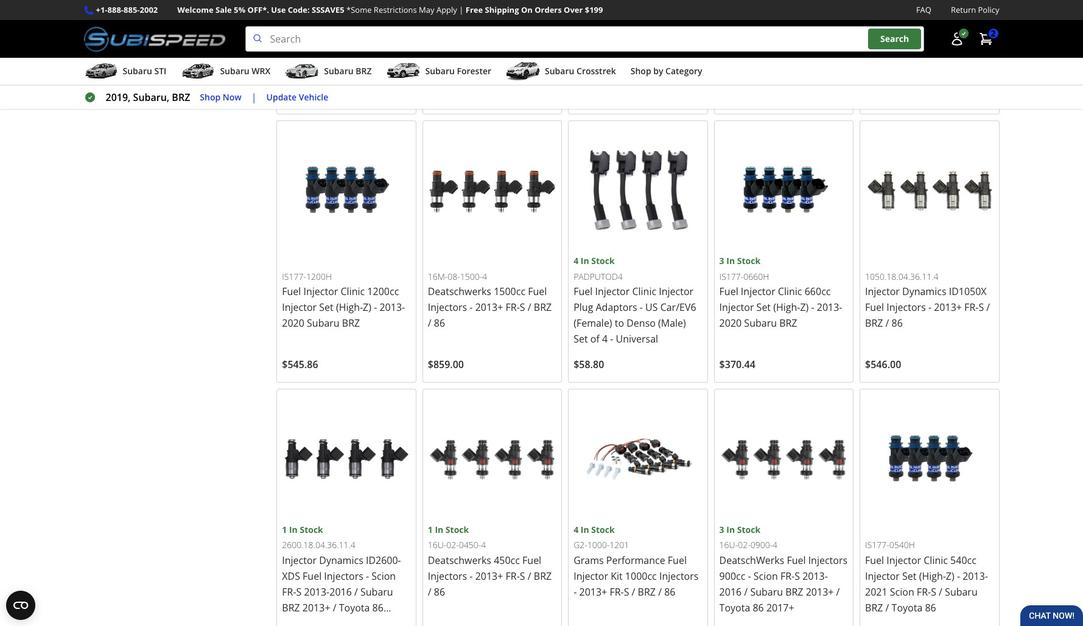 Task type: describe. For each thing, give the bounding box(es) containing it.
vehicle
[[299, 91, 328, 103]]

fuel injector clinic 2150cc injector set (high-z) - 2013- 2020 subaru brz link
[[714, 0, 854, 114]]

86 inside 1 in stock 2600.18.04.36.11.4 injector dynamics id2600- xds fuel injectors - scion fr-s 2013-2016 / subaru brz 2013+ / toyota 86 2017+
[[373, 602, 384, 615]]

dynamics for injectors
[[903, 285, 947, 299]]

clinic inside is177-1650h fuel injector clinic 1650cc fic injector set (high-z) - 2013-2020 frs / brz / 86
[[632, 16, 657, 30]]

injectors inside "4 in stock g2-1000-1201 grams performance fuel injector kit 1000cc injectors - 2013+ fr-s / brz / 86"
[[660, 570, 699, 583]]

is177-1650h fuel injector clinic 1650cc fic injector set (high-z) - 2013-2020 frs / brz / 86
[[574, 2, 691, 61]]

set inside is177-0850h fuel injector clinic 850cc injector set (high-z) - 2013- 2021 scion fr-s / subaru brz / toyota 86
[[319, 32, 334, 46]]

+1-888-885-2002
[[96, 4, 158, 15]]

brz inside 1 in stock 16u-02-0450-4 deatschwerks 450cc fuel injectors - 2013+ fr-s / brz / 86
[[534, 570, 552, 583]]

2013+ inside 1 in stock 2600.18.04.36.11.4 injector dynamics id2600- xds fuel injectors - scion fr-s 2013-2016 / subaru brz 2013+ / toyota 86 2017+
[[303, 602, 330, 615]]

- inside the is177-0540h fuel injector clinic 540cc injector set (high-z) - 2013- 2021 scion fr-s / subaru brz / toyota 86
[[957, 570, 961, 583]]

02- for deatschwerks 450cc fuel injectors - 2013+ fr-s / brz / 86
[[447, 540, 459, 551]]

fr- inside 1 in stock 16u-02-0450-4 deatschwerks 450cc fuel injectors - 2013+ fr-s / brz / 86
[[506, 570, 520, 583]]

888-
[[108, 4, 124, 15]]

2002
[[140, 4, 158, 15]]

1300.18.04.36.11.4 injector dynamics fuel injectors 1300cc  - scion fr-s 2013-2016 / subaru brz 2013+ / toyota 86 2017+
[[866, 2, 994, 77]]

fuel inside 1 in stock 2600.18.04.36.11.4 injector dynamics id2600- xds fuel injectors - scion fr-s 2013-2016 / subaru brz 2013+ / toyota 86 2017+
[[303, 570, 322, 583]]

1200h
[[306, 271, 332, 282]]

search button
[[869, 29, 922, 49]]

16u- for deatschwerks fuel injectors 900cc - scion fr-s 2013- 2016 / subaru brz 2013+ / toyota 86 2017+
[[720, 540, 738, 551]]

02- for deatschwerks fuel injectors 900cc - scion fr-s 2013- 2016 / subaru brz 2013+ / toyota 86 2017+
[[738, 540, 751, 551]]

fuel injector clinic 1200cc injector set (high-z) - 2013-2020 subaru brz image
[[282, 126, 411, 255]]

dynamics for 1300cc
[[903, 16, 947, 30]]

scion inside is177-0850h fuel injector clinic 850cc injector set (high-z) - 2013- 2021 scion fr-s / subaru brz / toyota 86
[[307, 48, 331, 61]]

brz inside the 1050.18.04.36.11.4 injector dynamics id1050x fuel injectors - 2013+ fr-s / brz / 86
[[866, 317, 883, 330]]

$58.80
[[574, 358, 604, 372]]

subaru,
[[133, 91, 169, 104]]

xds
[[282, 570, 300, 583]]

subaru brz
[[324, 65, 372, 77]]

1000cc
[[625, 570, 657, 583]]

1 horizontal spatial |
[[459, 4, 464, 15]]

0 horizontal spatial |
[[251, 91, 257, 104]]

subaru inside the is177-0540h fuel injector clinic 540cc injector set (high-z) - 2013- 2021 scion fr-s / subaru brz / toyota 86
[[945, 586, 978, 599]]

set inside the is177-0540h fuel injector clinic 540cc injector set (high-z) - 2013- 2021 scion fr-s / subaru brz / toyota 86
[[903, 570, 917, 583]]

2013- inside is177-1200h fuel injector clinic 1200cc injector set (high-z) - 2013- 2020 subaru brz
[[380, 301, 405, 315]]

grams performance fuel injector kit 1000cc injectors - 2013+ fr-s / brz / 86 image
[[574, 395, 703, 524]]

2020 inside is177-1200h fuel injector clinic 1200cc injector set (high-z) - 2013- 2020 subaru brz
[[282, 317, 304, 330]]

2600.18.04.36.11.4
[[282, 540, 356, 551]]

*some restrictions may apply | free shipping on orders over $199
[[347, 4, 603, 15]]

injectors inside 1300.18.04.36.11.4 injector dynamics fuel injectors 1300cc  - scion fr-s 2013-2016 / subaru brz 2013+ / toyota 86 2017+
[[866, 32, 905, 46]]

grams inside "4 in stock g2-1000-1201 grams performance fuel injector kit 1000cc injectors - 2013+ fr-s / brz / 86"
[[574, 554, 604, 568]]

off*.
[[248, 4, 269, 15]]

update
[[267, 91, 297, 103]]

free
[[466, 4, 483, 15]]

2150cc
[[805, 16, 837, 30]]

return
[[951, 4, 976, 15]]

- inside 3 in stock 16u-02-0900-4 deatschwerks fuel injectors 900cc - scion fr-s 2013- 2016 / subaru brz 2013+ / toyota 86 2017+
[[748, 570, 751, 583]]

(high- inside 3 in stock is177-0660h fuel injector clinic 660cc injector set (high-z) - 2013- 2020 subaru brz
[[774, 301, 801, 315]]

fuel inside 3 in stock 16u-02-0900-4 deatschwerks fuel injectors 900cc - scion fr-s 2013- 2016 / subaru brz 2013+ / toyota 86 2017+
[[787, 554, 806, 568]]

restrictions
[[374, 4, 417, 15]]

885-
[[124, 4, 140, 15]]

fuel inside fuel injector clinic 2150cc injector set (high-z) - 2013- 2020 subaru brz
[[720, 16, 739, 30]]

fuel inside is177-1650h fuel injector clinic 1650cc fic injector set (high-z) - 2013-2020 frs / brz / 86
[[574, 16, 593, 30]]

deatschwerks inside 16m-08-1500-4 deatschwerks 1500cc fuel injectors - 2013+ fr-s / brz / 86
[[428, 285, 492, 299]]

2020 inside 3 in stock is177-0660h fuel injector clinic 660cc injector set (high-z) - 2013- 2020 subaru brz
[[720, 317, 742, 330]]

by
[[654, 65, 664, 77]]

subaru inside "dropdown button"
[[324, 65, 354, 77]]

1150-
[[442, 2, 464, 14]]

update vehicle button
[[267, 91, 328, 104]]

in for 0450-
[[435, 524, 444, 536]]

4 inside 3 in stock 16u-02-0900-4 deatschwerks fuel injectors 900cc - scion fr-s 2013- 2016 / subaru brz 2013+ / toyota 86 2017+
[[773, 540, 778, 551]]

of
[[591, 333, 600, 346]]

apply
[[437, 4, 457, 15]]

2017+ inside 1300.18.04.36.11.4 injector dynamics fuel injectors 1300cc  - scion fr-s 2013-2016 / subaru brz 2013+ / toyota 86 2017+
[[949, 64, 977, 77]]

2016 inside 1300.18.04.36.11.4 injector dynamics fuel injectors 1300cc  - scion fr-s 2013-2016 / subaru brz 2013+ / toyota 86 2017+
[[891, 48, 913, 62]]

fic
[[574, 32, 588, 46]]

fr- inside 3 in stock 16u-02-0900-4 deatschwerks fuel injectors 900cc - scion fr-s 2013- 2016 / subaru brz 2013+ / toyota 86 2017+
[[781, 570, 795, 583]]

*some
[[347, 4, 372, 15]]

injectors inside g2-1150-1201 grams performance fuel injector kit 1150cc injectors - 2013+ fr-s / brz / 86
[[514, 32, 553, 46]]

injector dynamics id2600-xds fuel injectors - scion fr-s 2013-2016 / subaru brz 2013+ / toyota 86 2017+ image
[[282, 395, 411, 524]]

sale
[[216, 4, 232, 15]]

fuel inside is177-0850h fuel injector clinic 850cc injector set (high-z) - 2013- 2021 scion fr-s / subaru brz / toyota 86
[[282, 16, 301, 30]]

subaru forester
[[425, 65, 492, 77]]

fuel inside 16m-08-1500-4 deatschwerks 1500cc fuel injectors - 2013+ fr-s / brz / 86
[[528, 285, 547, 299]]

4 inside 16m-08-1500-4 deatschwerks 1500cc fuel injectors - 2013+ fr-s / brz / 86
[[483, 271, 487, 282]]

a subaru crosstrek thumbnail image image
[[506, 62, 540, 80]]

scion inside the is177-0540h fuel injector clinic 540cc injector set (high-z) - 2013- 2021 scion fr-s / subaru brz / toyota 86
[[890, 586, 915, 599]]

fr- inside 1 in stock 2600.18.04.36.11.4 injector dynamics id2600- xds fuel injectors - scion fr-s 2013-2016 / subaru brz 2013+ / toyota 86 2017+
[[282, 586, 296, 599]]

1650cc
[[659, 16, 691, 30]]

use
[[271, 4, 286, 15]]

2013+ inside 16m-08-1500-4 deatschwerks 1500cc fuel injectors - 2013+ fr-s / brz / 86
[[476, 301, 503, 315]]

us
[[646, 301, 658, 315]]

fuel inside 1300.18.04.36.11.4 injector dynamics fuel injectors 1300cc  - scion fr-s 2013-2016 / subaru brz 2013+ / toyota 86 2017+
[[949, 16, 968, 30]]

86 inside the is177-0540h fuel injector clinic 540cc injector set (high-z) - 2013- 2021 scion fr-s / subaru brz / toyota 86
[[925, 602, 937, 615]]

1650h
[[598, 2, 624, 14]]

0450-
[[459, 540, 481, 551]]

welcome sale 5% off*. use code: sssave5
[[177, 4, 345, 15]]

is177- for 1200cc
[[282, 271, 306, 282]]

is177- for 1650cc
[[574, 2, 598, 14]]

plug
[[574, 301, 593, 315]]

universal
[[616, 333, 659, 346]]

86 inside 1 in stock 16u-02-0450-4 deatschwerks 450cc fuel injectors - 2013+ fr-s / brz / 86
[[434, 586, 445, 599]]

scion inside 3 in stock 16u-02-0900-4 deatschwerks fuel injectors 900cc - scion fr-s 2013- 2016 / subaru brz 2013+ / toyota 86 2017+
[[754, 570, 778, 583]]

(high- inside fuel injector clinic 2150cc injector set (high-z) - 2013- 2020 subaru brz
[[774, 32, 801, 46]]

0540h
[[890, 540, 915, 551]]

injectors inside 1 in stock 16u-02-0450-4 deatschwerks 450cc fuel injectors - 2013+ fr-s / brz / 86
[[428, 570, 467, 583]]

fuel inside 4 in stock padputod4 fuel injector clinic injector plug adaptors - us car/ev6 (female) to denso (male) set of 4 - universal
[[574, 285, 593, 299]]

in for 1201
[[581, 524, 589, 536]]

is177-0850h fuel injector clinic 850cc injector set (high-z) - 2013- 2021 scion fr-s / subaru brz / toyota 86
[[282, 2, 405, 77]]

shop now
[[200, 91, 242, 103]]

1050.18.04.36.11.4 injector dynamics id1050x fuel injectors - 2013+ fr-s / brz / 86
[[866, 271, 991, 330]]

set inside is177-1200h fuel injector clinic 1200cc injector set (high-z) - 2013- 2020 subaru brz
[[319, 301, 334, 315]]

1300cc
[[907, 32, 939, 46]]

return policy
[[951, 4, 1000, 15]]

clinic inside 3 in stock is177-0660h fuel injector clinic 660cc injector set (high-z) - 2013- 2020 subaru brz
[[778, 285, 803, 299]]

subaru crosstrek
[[545, 65, 616, 77]]

450cc
[[494, 554, 520, 568]]

welcome
[[177, 4, 214, 15]]

3 for fuel injector clinic 660cc injector set (high-z) - 2013- 2020 subaru brz
[[720, 255, 725, 267]]

$546.00
[[866, 358, 902, 372]]

z) inside the is177-0540h fuel injector clinic 540cc injector set (high-z) - 2013- 2021 scion fr-s / subaru brz / toyota 86
[[946, 570, 955, 583]]

86 inside "4 in stock g2-1000-1201 grams performance fuel injector kit 1000cc injectors - 2013+ fr-s / brz / 86"
[[665, 586, 676, 599]]

stock for 1201
[[592, 524, 615, 536]]

fr- inside is177-0850h fuel injector clinic 850cc injector set (high-z) - 2013- 2021 scion fr-s / subaru brz / toyota 86
[[334, 48, 348, 61]]

policy
[[979, 4, 1000, 15]]

injectors inside 16m-08-1500-4 deatschwerks 1500cc fuel injectors - 2013+ fr-s / brz / 86
[[428, 301, 467, 315]]

stock for fuel
[[737, 255, 761, 267]]

s inside g2-1150-1201 grams performance fuel injector kit 1150cc injectors - 2013+ fr-s / brz / 86
[[478, 48, 484, 61]]

1200cc
[[368, 285, 399, 299]]

faq
[[917, 4, 932, 15]]

car/ev6
[[661, 301, 697, 315]]

faq link
[[917, 4, 932, 17]]

z) inside 3 in stock is177-0660h fuel injector clinic 660cc injector set (high-z) - 2013- 2020 subaru brz
[[801, 301, 809, 315]]

adaptors
[[596, 301, 637, 315]]

s inside the is177-0540h fuel injector clinic 540cc injector set (high-z) - 2013- 2021 scion fr-s / subaru brz / toyota 86
[[931, 586, 937, 599]]

injectors inside 3 in stock 16u-02-0900-4 deatschwerks fuel injectors 900cc - scion fr-s 2013- 2016 / subaru brz 2013+ / toyota 86 2017+
[[809, 554, 848, 568]]

shop by category button
[[631, 60, 703, 85]]

fr- inside the 1050.18.04.36.11.4 injector dynamics id1050x fuel injectors - 2013+ fr-s / brz / 86
[[965, 301, 979, 315]]

1 in stock 16u-02-0450-4 deatschwerks 450cc fuel injectors - 2013+ fr-s / brz / 86
[[428, 524, 552, 599]]

subaru wrx
[[220, 65, 271, 77]]

2013- inside 1 in stock 2600.18.04.36.11.4 injector dynamics id2600- xds fuel injectors - scion fr-s 2013-2016 / subaru brz 2013+ / toyota 86 2017+
[[304, 586, 330, 599]]

a subaru brz thumbnail image image
[[285, 62, 319, 80]]

s inside 1 in stock 16u-02-0450-4 deatschwerks 450cc fuel injectors - 2013+ fr-s / brz / 86
[[520, 570, 525, 583]]

subaru sti
[[123, 65, 167, 77]]

$545.86
[[282, 358, 318, 372]]

clinic inside is177-1200h fuel injector clinic 1200cc injector set (high-z) - 2013- 2020 subaru brz
[[341, 285, 365, 299]]

08-
[[448, 271, 460, 282]]

- inside fuel injector clinic 2150cc injector set (high-z) - 2013- 2020 subaru brz
[[812, 32, 815, 46]]

deatschwerks fuel injectors 900cc - scion fr-s 2013-2016 / subaru brz 2013+ / toyota 86 2017+ image
[[720, 395, 849, 524]]

2019, subaru, brz
[[106, 91, 190, 104]]

- inside "4 in stock g2-1000-1201 grams performance fuel injector kit 1000cc injectors - 2013+ fr-s / brz / 86"
[[574, 586, 577, 599]]

$199
[[585, 4, 603, 15]]

2013+ inside g2-1150-1201 grams performance fuel injector kit 1150cc injectors - 2013+ fr-s / brz / 86
[[434, 48, 462, 61]]

injector inside the 1050.18.04.36.11.4 injector dynamics id1050x fuel injectors - 2013+ fr-s / brz / 86
[[866, 285, 900, 299]]

fuel injector clinic 2150cc injector set (high-z) - 2013- 2020 subaru brz
[[720, 16, 843, 61]]

2013+ inside 3 in stock 16u-02-0900-4 deatschwerks fuel injectors 900cc - scion fr-s 2013- 2016 / subaru brz 2013+ / toyota 86 2017+
[[806, 586, 834, 599]]

2013- inside is177-1650h fuel injector clinic 1650cc fic injector set (high-z) - 2013-2020 frs / brz / 86
[[574, 48, 599, 61]]

denso
[[627, 317, 656, 330]]

2016 inside 3 in stock 16u-02-0900-4 deatschwerks fuel injectors 900cc - scion fr-s 2013- 2016 / subaru brz 2013+ / toyota 86 2017+
[[720, 586, 742, 599]]

(high- inside is177-0850h fuel injector clinic 850cc injector set (high-z) - 2013- 2021 scion fr-s / subaru brz / toyota 86
[[336, 32, 363, 46]]

stock for 0450-
[[446, 524, 469, 536]]

injectors inside the 1050.18.04.36.11.4 injector dynamics id1050x fuel injectors - 2013+ fr-s / brz / 86
[[887, 301, 926, 315]]

86 inside 3 in stock 16u-02-0900-4 deatschwerks fuel injectors 900cc - scion fr-s 2013- 2016 / subaru brz 2013+ / toyota 86 2017+
[[753, 602, 764, 615]]

subaru sti button
[[84, 60, 167, 85]]

5%
[[234, 4, 246, 15]]

a subaru forester thumbnail image image
[[386, 62, 421, 80]]

shop for shop now
[[200, 91, 221, 103]]

subaru inside 3 in stock is177-0660h fuel injector clinic 660cc injector set (high-z) - 2013- 2020 subaru brz
[[745, 317, 777, 330]]

1000-
[[588, 540, 610, 551]]

fuel inside the 1050.18.04.36.11.4 injector dynamics id1050x fuel injectors - 2013+ fr-s / brz / 86
[[866, 301, 885, 315]]

a subaru sti thumbnail image image
[[84, 62, 118, 80]]

540cc
[[951, 554, 977, 568]]

performance inside "4 in stock g2-1000-1201 grams performance fuel injector kit 1000cc injectors - 2013+ fr-s / brz / 86"
[[607, 554, 666, 568]]

to
[[615, 317, 624, 330]]

16u- for deatschwerks 450cc fuel injectors - 2013+ fr-s / brz / 86
[[428, 540, 447, 551]]

shipping
[[485, 4, 519, 15]]

- inside 1 in stock 2600.18.04.36.11.4 injector dynamics id2600- xds fuel injectors - scion fr-s 2013-2016 / subaru brz 2013+ / toyota 86 2017+
[[366, 570, 369, 583]]

clinic inside 4 in stock padputod4 fuel injector clinic injector plug adaptors - us car/ev6 (female) to denso (male) set of 4 - universal
[[632, 285, 657, 299]]

clinic inside the is177-0540h fuel injector clinic 540cc injector set (high-z) - 2013- 2021 scion fr-s / subaru brz / toyota 86
[[924, 554, 948, 568]]

16m-
[[428, 271, 448, 282]]

may
[[419, 4, 435, 15]]

update vehicle
[[267, 91, 328, 103]]

2
[[991, 28, 996, 39]]

brz inside "4 in stock g2-1000-1201 grams performance fuel injector kit 1000cc injectors - 2013+ fr-s / brz / 86"
[[638, 586, 656, 599]]

1500cc
[[494, 285, 526, 299]]

toyota inside is177-0850h fuel injector clinic 850cc injector set (high-z) - 2013- 2021 scion fr-s / subaru brz / toyota 86
[[309, 64, 340, 77]]

fuel inside 3 in stock is177-0660h fuel injector clinic 660cc injector set (high-z) - 2013- 2020 subaru brz
[[720, 285, 739, 299]]



Task type: vqa. For each thing, say whether or not it's contained in the screenshot.
On
yes



Task type: locate. For each thing, give the bounding box(es) containing it.
16u- left 0450-
[[428, 540, 447, 551]]

2 vertical spatial 2017+
[[282, 618, 310, 627]]

1 vertical spatial deatschwerks
[[428, 554, 492, 568]]

2020 inside is177-1650h fuel injector clinic 1650cc fic injector set (high-z) - 2013-2020 frs / brz / 86
[[599, 48, 622, 61]]

2016
[[891, 48, 913, 62], [330, 586, 352, 599], [720, 586, 742, 599]]

dynamics inside 1 in stock 2600.18.04.36.11.4 injector dynamics id2600- xds fuel injectors - scion fr-s 2013-2016 / subaru brz 2013+ / toyota 86 2017+
[[319, 554, 363, 568]]

deatschwerks 1500cc fuel injectors - 2013+ fr-s / brz / 86 image
[[428, 126, 557, 255]]

1 in stock 2600.18.04.36.11.4 injector dynamics id2600- xds fuel injectors - scion fr-s 2013-2016 / subaru brz 2013+ / toyota 86 2017+
[[282, 524, 401, 627]]

2013-
[[380, 32, 405, 46], [817, 32, 843, 46], [574, 48, 599, 61], [866, 48, 891, 62], [380, 301, 405, 315], [817, 301, 843, 315], [803, 570, 828, 583], [963, 570, 989, 583], [304, 586, 330, 599]]

stock inside 1 in stock 16u-02-0450-4 deatschwerks 450cc fuel injectors - 2013+ fr-s / brz / 86
[[446, 524, 469, 536]]

return policy link
[[951, 4, 1000, 17]]

0 horizontal spatial g2-
[[428, 2, 442, 14]]

is177- for 540cc
[[866, 540, 890, 551]]

injector inside "4 in stock g2-1000-1201 grams performance fuel injector kit 1000cc injectors - 2013+ fr-s / brz / 86"
[[574, 570, 609, 583]]

brz inside 3 in stock is177-0660h fuel injector clinic 660cc injector set (high-z) - 2013- 2020 subaru brz
[[780, 317, 798, 330]]

0 horizontal spatial 2016
[[330, 586, 352, 599]]

2 3 from the top
[[720, 524, 725, 536]]

1 vertical spatial 2017+
[[767, 602, 795, 615]]

injectors
[[514, 32, 553, 46], [866, 32, 905, 46], [428, 301, 467, 315], [887, 301, 926, 315], [809, 554, 848, 568], [324, 570, 364, 583], [428, 570, 467, 583], [660, 570, 699, 583]]

0 horizontal spatial 02-
[[447, 540, 459, 551]]

stock inside 3 in stock is177-0660h fuel injector clinic 660cc injector set (high-z) - 2013- 2020 subaru brz
[[737, 255, 761, 267]]

1 vertical spatial 3
[[720, 524, 725, 536]]

is177-1200h fuel injector clinic 1200cc injector set (high-z) - 2013- 2020 subaru brz
[[282, 271, 405, 330]]

fr- inside g2-1150-1201 grams performance fuel injector kit 1150cc injectors - 2013+ fr-s / brz / 86
[[464, 48, 478, 61]]

1 horizontal spatial 2017+
[[767, 602, 795, 615]]

subaru inside 1300.18.04.36.11.4 injector dynamics fuel injectors 1300cc  - scion fr-s 2013-2016 / subaru brz 2013+ / toyota 86 2017+
[[922, 48, 955, 62]]

0850h
[[306, 2, 332, 14]]

frs
[[624, 48, 641, 61]]

0 vertical spatial 2021
[[282, 48, 304, 61]]

button image
[[950, 32, 965, 46]]

+1-888-885-2002 link
[[96, 4, 158, 17]]

2017+ inside 1 in stock 2600.18.04.36.11.4 injector dynamics id2600- xds fuel injectors - scion fr-s 2013-2016 / subaru brz 2013+ / toyota 86 2017+
[[282, 618, 310, 627]]

2013+ inside "4 in stock g2-1000-1201 grams performance fuel injector kit 1000cc injectors - 2013+ fr-s / brz / 86"
[[580, 586, 607, 599]]

set
[[319, 32, 334, 46], [627, 32, 642, 46], [757, 32, 771, 46], [319, 301, 334, 315], [757, 301, 771, 315], [574, 333, 588, 346], [903, 570, 917, 583]]

16u- up 'deatschwerks'
[[720, 540, 738, 551]]

- inside 16m-08-1500-4 deatschwerks 1500cc fuel injectors - 2013+ fr-s / brz / 86
[[470, 301, 473, 315]]

2017+
[[949, 64, 977, 77], [767, 602, 795, 615], [282, 618, 310, 627]]

2 vertical spatial dynamics
[[319, 554, 363, 568]]

in for dynamics
[[289, 524, 298, 536]]

| left free
[[459, 4, 464, 15]]

1050.18.04.36.11.4
[[866, 271, 939, 282]]

2016 down 900cc
[[720, 586, 742, 599]]

subaru forester button
[[386, 60, 492, 85]]

z) inside is177-0850h fuel injector clinic 850cc injector set (high-z) - 2013- 2021 scion fr-s / subaru brz / toyota 86
[[363, 32, 372, 46]]

stock inside 3 in stock 16u-02-0900-4 deatschwerks fuel injectors 900cc - scion fr-s 2013- 2016 / subaru brz 2013+ / toyota 86 2017+
[[737, 524, 761, 536]]

scion inside 1 in stock 2600.18.04.36.11.4 injector dynamics id2600- xds fuel injectors - scion fr-s 2013-2016 / subaru brz 2013+ / toyota 86 2017+
[[372, 570, 396, 583]]

dynamics down '1050.18.04.36.11.4'
[[903, 285, 947, 299]]

s inside 1300.18.04.36.11.4 injector dynamics fuel injectors 1300cc  - scion fr-s 2013-2016 / subaru brz 2013+ / toyota 86 2017+
[[988, 32, 994, 46]]

1 horizontal spatial 2021
[[866, 586, 888, 599]]

brz inside is177-1200h fuel injector clinic 1200cc injector set (high-z) - 2013- 2020 subaru brz
[[342, 317, 360, 330]]

1 vertical spatial shop
[[200, 91, 221, 103]]

grams
[[428, 16, 458, 30], [574, 554, 604, 568]]

in for fuel
[[727, 255, 735, 267]]

kit inside g2-1150-1201 grams performance fuel injector kit 1150cc injectors - 2013+ fr-s / brz / 86
[[465, 32, 477, 46]]

z) down '2150cc'
[[801, 32, 809, 46]]

brz inside fuel injector clinic 2150cc injector set (high-z) - 2013- 2020 subaru brz
[[780, 48, 798, 61]]

0 horizontal spatial 2021
[[282, 48, 304, 61]]

stock up 2600.18.04.36.11.4
[[300, 524, 323, 536]]

- inside g2-1150-1201 grams performance fuel injector kit 1150cc injectors - 2013+ fr-s / brz / 86
[[428, 48, 431, 61]]

/
[[356, 48, 359, 61], [486, 48, 490, 61], [513, 48, 516, 61], [643, 48, 647, 61], [670, 48, 673, 61], [916, 48, 919, 62], [303, 64, 306, 77], [896, 64, 900, 77], [528, 301, 532, 315], [987, 301, 991, 315], [428, 317, 432, 330], [886, 317, 890, 330], [528, 570, 532, 583], [354, 586, 358, 599], [428, 586, 432, 599], [632, 586, 636, 599], [659, 586, 662, 599], [745, 586, 748, 599], [837, 586, 840, 599], [939, 586, 943, 599], [333, 602, 337, 615], [886, 602, 890, 615]]

1 inside 1 in stock 16u-02-0450-4 deatschwerks 450cc fuel injectors - 2013+ fr-s / brz / 86
[[428, 524, 433, 536]]

sti
[[154, 65, 167, 77]]

| right now
[[251, 91, 257, 104]]

1 for 02-
[[428, 524, 433, 536]]

2019,
[[106, 91, 131, 104]]

g2-1150-1201 grams performance fuel injector kit 1150cc injectors - 2013+ fr-s / brz / 86
[[428, 2, 553, 61]]

scion left the 2 button
[[947, 32, 972, 46]]

16u- inside 1 in stock 16u-02-0450-4 deatschwerks 450cc fuel injectors - 2013+ fr-s / brz / 86
[[428, 540, 447, 551]]

is177- inside 3 in stock is177-0660h fuel injector clinic 660cc injector set (high-z) - 2013- 2020 subaru brz
[[720, 271, 744, 282]]

dynamics down 2600.18.04.36.11.4
[[319, 554, 363, 568]]

in for 0900-
[[727, 524, 735, 536]]

is177- inside is177-1200h fuel injector clinic 1200cc injector set (high-z) - 2013- 2020 subaru brz
[[282, 271, 306, 282]]

stock up padputod4
[[592, 255, 615, 267]]

deatschwerks
[[428, 285, 492, 299], [428, 554, 492, 568]]

- inside 1300.18.04.36.11.4 injector dynamics fuel injectors 1300cc  - scion fr-s 2013-2016 / subaru brz 2013+ / toyota 86 2017+
[[942, 32, 945, 46]]

(male)
[[658, 317, 686, 330]]

scion
[[947, 32, 972, 46], [307, 48, 331, 61], [372, 570, 396, 583], [754, 570, 778, 583], [890, 586, 915, 599]]

clinic down *some
[[341, 16, 365, 30]]

shop left by
[[631, 65, 652, 77]]

kit inside "4 in stock g2-1000-1201 grams performance fuel injector kit 1000cc injectors - 2013+ fr-s / brz / 86"
[[611, 570, 623, 583]]

g2-
[[428, 2, 442, 14], [574, 540, 588, 551]]

1201 inside g2-1150-1201 grams performance fuel injector kit 1150cc injectors - 2013+ fr-s / brz / 86
[[464, 2, 484, 14]]

1 vertical spatial |
[[251, 91, 257, 104]]

code:
[[288, 4, 310, 15]]

grams inside g2-1150-1201 grams performance fuel injector kit 1150cc injectors - 2013+ fr-s / brz / 86
[[428, 16, 458, 30]]

02- inside 3 in stock 16u-02-0900-4 deatschwerks fuel injectors 900cc - scion fr-s 2013- 2016 / subaru brz 2013+ / toyota 86 2017+
[[738, 540, 751, 551]]

s inside the 1050.18.04.36.11.4 injector dynamics id1050x fuel injectors - 2013+ fr-s / brz / 86
[[979, 301, 984, 315]]

2013- inside the is177-0540h fuel injector clinic 540cc injector set (high-z) - 2013- 2021 scion fr-s / subaru brz / toyota 86
[[963, 570, 989, 583]]

is177- inside the is177-0540h fuel injector clinic 540cc injector set (high-z) - 2013- 2021 scion fr-s / subaru brz / toyota 86
[[866, 540, 890, 551]]

fr- inside the is177-0540h fuel injector clinic 540cc injector set (high-z) - 2013- 2021 scion fr-s / subaru brz / toyota 86
[[917, 586, 931, 599]]

16m-08-1500-4 deatschwerks 1500cc fuel injectors - 2013+ fr-s / brz / 86
[[428, 271, 552, 330]]

fuel inside is177-1200h fuel injector clinic 1200cc injector set (high-z) - 2013- 2020 subaru brz
[[282, 285, 301, 299]]

scion down 0540h
[[890, 586, 915, 599]]

is177- for 850cc
[[282, 2, 306, 14]]

deatschwerks 450cc fuel injectors - 2013+ fr-s / brz / 86 image
[[428, 395, 557, 524]]

clinic left 660cc on the top right
[[778, 285, 803, 299]]

grams down "1000-"
[[574, 554, 604, 568]]

1 horizontal spatial 16u-
[[720, 540, 738, 551]]

clinic left '2150cc'
[[778, 16, 803, 30]]

1500-
[[460, 271, 483, 282]]

0 vertical spatial dynamics
[[903, 16, 947, 30]]

1 vertical spatial grams
[[574, 554, 604, 568]]

2021
[[282, 48, 304, 61], [866, 586, 888, 599]]

86 inside is177-0850h fuel injector clinic 850cc injector set (high-z) - 2013- 2021 scion fr-s / subaru brz / toyota 86
[[342, 64, 353, 77]]

z) down 1650cc
[[671, 32, 680, 46]]

2013- inside 1300.18.04.36.11.4 injector dynamics fuel injectors 1300cc  - scion fr-s 2013-2016 / subaru brz 2013+ / toyota 86 2017+
[[866, 48, 891, 62]]

1201 right apply
[[464, 2, 484, 14]]

1 horizontal spatial 02-
[[738, 540, 751, 551]]

3
[[720, 255, 725, 267], [720, 524, 725, 536]]

shop now link
[[200, 91, 242, 104]]

subaru crosstrek button
[[506, 60, 616, 85]]

in inside 3 in stock is177-0660h fuel injector clinic 660cc injector set (high-z) - 2013- 2020 subaru brz
[[727, 255, 735, 267]]

2013- inside fuel injector clinic 2150cc injector set (high-z) - 2013- 2020 subaru brz
[[817, 32, 843, 46]]

z)
[[363, 32, 372, 46], [671, 32, 680, 46], [801, 32, 809, 46], [363, 301, 372, 315], [801, 301, 809, 315], [946, 570, 955, 583]]

0 vertical spatial 1201
[[464, 2, 484, 14]]

fuel inside g2-1150-1201 grams performance fuel injector kit 1150cc injectors - 2013+ fr-s / brz / 86
[[522, 16, 541, 30]]

2 button
[[973, 27, 1000, 51]]

0 horizontal spatial grams
[[428, 16, 458, 30]]

2013+ inside 1300.18.04.36.11.4 injector dynamics fuel injectors 1300cc  - scion fr-s 2013-2016 / subaru brz 2013+ / toyota 86 2017+
[[866, 64, 893, 77]]

subaru
[[362, 48, 395, 61], [745, 48, 777, 61], [922, 48, 955, 62], [123, 65, 152, 77], [220, 65, 250, 77], [324, 65, 354, 77], [425, 65, 455, 77], [545, 65, 575, 77], [307, 317, 340, 330], [745, 317, 777, 330], [361, 586, 393, 599], [751, 586, 783, 599], [945, 586, 978, 599]]

0 horizontal spatial performance
[[461, 16, 520, 30]]

in for injector
[[581, 255, 589, 267]]

z) inside is177-1650h fuel injector clinic 1650cc fic injector set (high-z) - 2013-2020 frs / brz / 86
[[671, 32, 680, 46]]

performance inside g2-1150-1201 grams performance fuel injector kit 1150cc injectors - 2013+ fr-s / brz / 86
[[461, 16, 520, 30]]

stock for injector
[[592, 255, 615, 267]]

s
[[988, 32, 994, 46], [348, 48, 353, 61], [478, 48, 484, 61], [520, 301, 525, 315], [979, 301, 984, 315], [520, 570, 525, 583], [795, 570, 800, 583], [296, 586, 302, 599], [624, 586, 629, 599], [931, 586, 937, 599]]

in inside "4 in stock g2-1000-1201 grams performance fuel injector kit 1000cc injectors - 2013+ fr-s / brz / 86"
[[581, 524, 589, 536]]

brz inside is177-1650h fuel injector clinic 1650cc fic injector set (high-z) - 2013-2020 frs / brz / 86
[[649, 48, 667, 61]]

deatschwerks down 0450-
[[428, 554, 492, 568]]

2017+ down button image
[[949, 64, 977, 77]]

kit left 1150cc
[[465, 32, 477, 46]]

0 horizontal spatial 1201
[[464, 2, 484, 14]]

2016 down 'search'
[[891, 48, 913, 62]]

shop inside dropdown button
[[631, 65, 652, 77]]

subaru inside fuel injector clinic 2150cc injector set (high-z) - 2013- 2020 subaru brz
[[745, 48, 777, 61]]

subaru wrx button
[[181, 60, 271, 85]]

1 horizontal spatial g2-
[[574, 540, 588, 551]]

shop for shop by category
[[631, 65, 652, 77]]

kit left 1000cc
[[611, 570, 623, 583]]

z) down '1200cc'
[[363, 301, 372, 315]]

- inside is177-0850h fuel injector clinic 850cc injector set (high-z) - 2013- 2021 scion fr-s / subaru brz / toyota 86
[[374, 32, 377, 46]]

in
[[581, 255, 589, 267], [727, 255, 735, 267], [289, 524, 298, 536], [435, 524, 444, 536], [581, 524, 589, 536], [727, 524, 735, 536]]

clinic up us
[[632, 285, 657, 299]]

shop left now
[[200, 91, 221, 103]]

fuel injector clinic 540cc injector set (high-z) - 2013-2021 scion fr-s / subaru brz / toyota 86 image
[[866, 395, 994, 524]]

g2- inside g2-1150-1201 grams performance fuel injector kit 1150cc injectors - 2013+ fr-s / brz / 86
[[428, 2, 442, 14]]

clinic inside is177-0850h fuel injector clinic 850cc injector set (high-z) - 2013- 2021 scion fr-s / subaru brz / toyota 86
[[341, 16, 365, 30]]

(high- inside is177-1200h fuel injector clinic 1200cc injector set (high-z) - 2013- 2020 subaru brz
[[336, 301, 363, 315]]

2021 for 850cc
[[282, 48, 304, 61]]

0660h
[[744, 271, 769, 282]]

2 horizontal spatial 2017+
[[949, 64, 977, 77]]

brz inside the is177-0540h fuel injector clinic 540cc injector set (high-z) - 2013- 2021 scion fr-s / subaru brz / toyota 86
[[866, 602, 883, 615]]

2021 for 540cc
[[866, 586, 888, 599]]

0 vertical spatial grams
[[428, 16, 458, 30]]

0 vertical spatial 3
[[720, 255, 725, 267]]

fr- inside "4 in stock g2-1000-1201 grams performance fuel injector kit 1000cc injectors - 2013+ fr-s / brz / 86"
[[610, 586, 624, 599]]

$859.00
[[428, 358, 464, 372]]

stock up 0660h at the top right
[[737, 255, 761, 267]]

1 vertical spatial 1201
[[610, 540, 629, 551]]

z) down 540cc
[[946, 570, 955, 583]]

1 1 from the left
[[282, 524, 287, 536]]

0 horizontal spatial 1
[[282, 524, 287, 536]]

over
[[564, 4, 583, 15]]

- inside is177-1650h fuel injector clinic 1650cc fic injector set (high-z) - 2013-2020 frs / brz / 86
[[682, 32, 685, 46]]

brz inside "dropdown button"
[[356, 65, 372, 77]]

2020 inside fuel injector clinic 2150cc injector set (high-z) - 2013- 2020 subaru brz
[[720, 48, 742, 61]]

4 inside "4 in stock g2-1000-1201 grams performance fuel injector kit 1000cc injectors - 2013+ fr-s / brz / 86"
[[574, 524, 579, 536]]

0 vertical spatial 2017+
[[949, 64, 977, 77]]

a subaru wrx thumbnail image image
[[181, 62, 215, 80]]

+1-
[[96, 4, 108, 15]]

is177-
[[282, 2, 306, 14], [574, 2, 598, 14], [282, 271, 306, 282], [720, 271, 744, 282], [866, 540, 890, 551]]

1 for injector
[[282, 524, 287, 536]]

2017+ down xds
[[282, 618, 310, 627]]

1 16u- from the left
[[428, 540, 447, 551]]

1 vertical spatial 2021
[[866, 586, 888, 599]]

injector inside g2-1150-1201 grams performance fuel injector kit 1150cc injectors - 2013+ fr-s / brz / 86
[[428, 32, 463, 46]]

0 vertical spatial deatschwerks
[[428, 285, 492, 299]]

3 in stock is177-0660h fuel injector clinic 660cc injector set (high-z) - 2013- 2020 subaru brz
[[720, 255, 843, 330]]

1201
[[464, 2, 484, 14], [610, 540, 629, 551]]

performance up 1000cc
[[607, 554, 666, 568]]

s inside 3 in stock 16u-02-0900-4 deatschwerks fuel injectors 900cc - scion fr-s 2013- 2016 / subaru brz 2013+ / toyota 86 2017+
[[795, 570, 800, 583]]

1 3 from the top
[[720, 255, 725, 267]]

on
[[521, 4, 533, 15]]

900cc
[[720, 570, 746, 583]]

0 vertical spatial performance
[[461, 16, 520, 30]]

1 vertical spatial dynamics
[[903, 285, 947, 299]]

02- inside 1 in stock 16u-02-0450-4 deatschwerks 450cc fuel injectors - 2013+ fr-s / brz / 86
[[447, 540, 459, 551]]

02-
[[447, 540, 459, 551], [738, 540, 751, 551]]

search input field
[[245, 26, 924, 52]]

injector inside 1300.18.04.36.11.4 injector dynamics fuel injectors 1300cc  - scion fr-s 2013-2016 / subaru brz 2013+ / toyota 86 2017+
[[866, 16, 900, 30]]

subaru brz button
[[285, 60, 372, 85]]

1 02- from the left
[[447, 540, 459, 551]]

stock up 0900- in the bottom of the page
[[737, 524, 761, 536]]

86 inside g2-1150-1201 grams performance fuel injector kit 1150cc injectors - 2013+ fr-s / brz / 86
[[519, 48, 530, 61]]

z) down 850cc
[[363, 32, 372, 46]]

subispeed logo image
[[84, 26, 226, 52]]

0 vertical spatial kit
[[465, 32, 477, 46]]

2 1 from the left
[[428, 524, 433, 536]]

2017+ inside 3 in stock 16u-02-0900-4 deatschwerks fuel injectors 900cc - scion fr-s 2013- 2016 / subaru brz 2013+ / toyota 86 2017+
[[767, 602, 795, 615]]

s inside 16m-08-1500-4 deatschwerks 1500cc fuel injectors - 2013+ fr-s / brz / 86
[[520, 301, 525, 315]]

3 for deatschwerks fuel injectors 900cc - scion fr-s 2013- 2016 / subaru brz 2013+ / toyota 86 2017+
[[720, 524, 725, 536]]

is177-0540h fuel injector clinic 540cc injector set (high-z) - 2013- 2021 scion fr-s / subaru brz / toyota 86
[[866, 540, 989, 615]]

2013+
[[434, 48, 462, 61], [866, 64, 893, 77], [476, 301, 503, 315], [934, 301, 962, 315], [476, 570, 503, 583], [580, 586, 607, 599], [806, 586, 834, 599], [303, 602, 330, 615]]

stock for 0900-
[[737, 524, 761, 536]]

brz inside 16m-08-1500-4 deatschwerks 1500cc fuel injectors - 2013+ fr-s / brz / 86
[[534, 301, 552, 315]]

fuel injector clinic 660cc injector set (high-z) - 2013-2020 subaru brz image
[[720, 126, 849, 255]]

1 horizontal spatial 2016
[[720, 586, 742, 599]]

injector dynamics id1050x fuel injectors - 2013+ fr-s / brz / 86 image
[[866, 126, 994, 255]]

1 horizontal spatial 1
[[428, 524, 433, 536]]

forester
[[457, 65, 492, 77]]

scion down id2600-
[[372, 570, 396, 583]]

grams down apply
[[428, 16, 458, 30]]

deatschwerks down 08-
[[428, 285, 492, 299]]

set inside 4 in stock padputod4 fuel injector clinic injector plug adaptors - us car/ev6 (female) to denso (male) set of 4 - universal
[[574, 333, 588, 346]]

(high- inside the is177-0540h fuel injector clinic 540cc injector set (high-z) - 2013- 2021 scion fr-s / subaru brz / toyota 86
[[920, 570, 946, 583]]

scion down 'deatschwerks'
[[754, 570, 778, 583]]

1 vertical spatial g2-
[[574, 540, 588, 551]]

stock up 0450-
[[446, 524, 469, 536]]

$406.70
[[282, 90, 318, 103]]

2 horizontal spatial 2016
[[891, 48, 913, 62]]

3 in stock 16u-02-0900-4 deatschwerks fuel injectors 900cc - scion fr-s 2013- 2016 / subaru brz 2013+ / toyota 86 2017+
[[720, 524, 848, 615]]

in inside 3 in stock 16u-02-0900-4 deatschwerks fuel injectors 900cc - scion fr-s 2013- 2016 / subaru brz 2013+ / toyota 86 2017+
[[727, 524, 735, 536]]

clinic left '1200cc'
[[341, 285, 365, 299]]

4
[[574, 255, 579, 267], [483, 271, 487, 282], [602, 333, 608, 346], [574, 524, 579, 536], [481, 540, 486, 551], [773, 540, 778, 551]]

0 vertical spatial |
[[459, 4, 464, 15]]

toyota inside 3 in stock 16u-02-0900-4 deatschwerks fuel injectors 900cc - scion fr-s 2013- 2016 / subaru brz 2013+ / toyota 86 2017+
[[720, 602, 751, 615]]

0 vertical spatial shop
[[631, 65, 652, 77]]

2016 down 2600.18.04.36.11.4
[[330, 586, 352, 599]]

0 horizontal spatial kit
[[465, 32, 477, 46]]

clinic left 1650cc
[[632, 16, 657, 30]]

fuel inside "4 in stock g2-1000-1201 grams performance fuel injector kit 1000cc injectors - 2013+ fr-s / brz / 86"
[[668, 554, 687, 568]]

2013+ inside 1 in stock 16u-02-0450-4 deatschwerks 450cc fuel injectors - 2013+ fr-s / brz / 86
[[476, 570, 503, 583]]

crosstrek
[[577, 65, 616, 77]]

sssave5
[[312, 4, 345, 15]]

1 horizontal spatial 1201
[[610, 540, 629, 551]]

fuel inside 1 in stock 16u-02-0450-4 deatschwerks 450cc fuel injectors - 2013+ fr-s / brz / 86
[[523, 554, 542, 568]]

dynamics down faq
[[903, 16, 947, 30]]

1201 up 1000cc
[[610, 540, 629, 551]]

z) down 660cc on the top right
[[801, 301, 809, 315]]

1 horizontal spatial kit
[[611, 570, 623, 583]]

clinic left 540cc
[[924, 554, 948, 568]]

1 horizontal spatial shop
[[631, 65, 652, 77]]

open widget image
[[6, 591, 35, 621]]

1 vertical spatial performance
[[607, 554, 666, 568]]

1 horizontal spatial performance
[[607, 554, 666, 568]]

clinic
[[341, 16, 365, 30], [632, 16, 657, 30], [778, 16, 803, 30], [341, 285, 365, 299], [632, 285, 657, 299], [778, 285, 803, 299], [924, 554, 948, 568]]

subaru inside is177-0850h fuel injector clinic 850cc injector set (high-z) - 2013- 2021 scion fr-s / subaru brz / toyota 86
[[362, 48, 395, 61]]

g2- inside "4 in stock g2-1000-1201 grams performance fuel injector kit 1000cc injectors - 2013+ fr-s / brz / 86"
[[574, 540, 588, 551]]

2013- inside is177-0850h fuel injector clinic 850cc injector set (high-z) - 2013- 2021 scion fr-s / subaru brz / toyota 86
[[380, 32, 405, 46]]

search
[[881, 33, 910, 45]]

1 vertical spatial kit
[[611, 570, 623, 583]]

0 vertical spatial g2-
[[428, 2, 442, 14]]

1 horizontal spatial grams
[[574, 554, 604, 568]]

fuel injector clinic injector plug adaptors - us car/ev6 (female) to denso (male) set of 4 - universal image
[[574, 126, 703, 255]]

1 deatschwerks from the top
[[428, 285, 492, 299]]

s inside "4 in stock g2-1000-1201 grams performance fuel injector kit 1000cc injectors - 2013+ fr-s / brz / 86"
[[624, 586, 629, 599]]

2013- inside 3 in stock is177-0660h fuel injector clinic 660cc injector set (high-z) - 2013- 2020 subaru brz
[[817, 301, 843, 315]]

shop
[[631, 65, 652, 77], [200, 91, 221, 103]]

16u-
[[428, 540, 447, 551], [720, 540, 738, 551]]

2 16u- from the left
[[720, 540, 738, 551]]

- inside 1 in stock 16u-02-0450-4 deatschwerks 450cc fuel injectors - 2013+ fr-s / brz / 86
[[470, 570, 473, 583]]

0 horizontal spatial shop
[[200, 91, 221, 103]]

performance up 1150cc
[[461, 16, 520, 30]]

s inside is177-0850h fuel injector clinic 850cc injector set (high-z) - 2013- 2021 scion fr-s / subaru brz / toyota 86
[[348, 48, 353, 61]]

2016 inside 1 in stock 2600.18.04.36.11.4 injector dynamics id2600- xds fuel injectors - scion fr-s 2013-2016 / subaru brz 2013+ / toyota 86 2017+
[[330, 586, 352, 599]]

2017+ down 'deatschwerks'
[[767, 602, 795, 615]]

86
[[519, 48, 530, 61], [676, 48, 687, 61], [342, 64, 353, 77], [935, 64, 947, 77], [434, 317, 445, 330], [892, 317, 903, 330], [434, 586, 445, 599], [665, 586, 676, 599], [373, 602, 384, 615], [753, 602, 764, 615], [925, 602, 937, 615]]

86 inside 1300.18.04.36.11.4 injector dynamics fuel injectors 1300cc  - scion fr-s 2013-2016 / subaru brz 2013+ / toyota 86 2017+
[[935, 64, 947, 77]]

2 02- from the left
[[738, 540, 751, 551]]

stock for dynamics
[[300, 524, 323, 536]]

0 horizontal spatial 2017+
[[282, 618, 310, 627]]

2021 inside the is177-0540h fuel injector clinic 540cc injector set (high-z) - 2013- 2021 scion fr-s / subaru brz / toyota 86
[[866, 586, 888, 599]]

|
[[459, 4, 464, 15], [251, 91, 257, 104]]

dynamics inside the 1050.18.04.36.11.4 injector dynamics id1050x fuel injectors - 2013+ fr-s / brz / 86
[[903, 285, 947, 299]]

scion up a subaru brz thumbnail image
[[307, 48, 331, 61]]

2 deatschwerks from the top
[[428, 554, 492, 568]]

toyota
[[309, 64, 340, 77], [902, 64, 933, 77], [339, 602, 370, 615], [720, 602, 751, 615], [892, 602, 923, 615]]

0 horizontal spatial 16u-
[[428, 540, 447, 551]]

stock up "1000-"
[[592, 524, 615, 536]]

1300.18.04.36.11.4
[[866, 2, 939, 14]]



